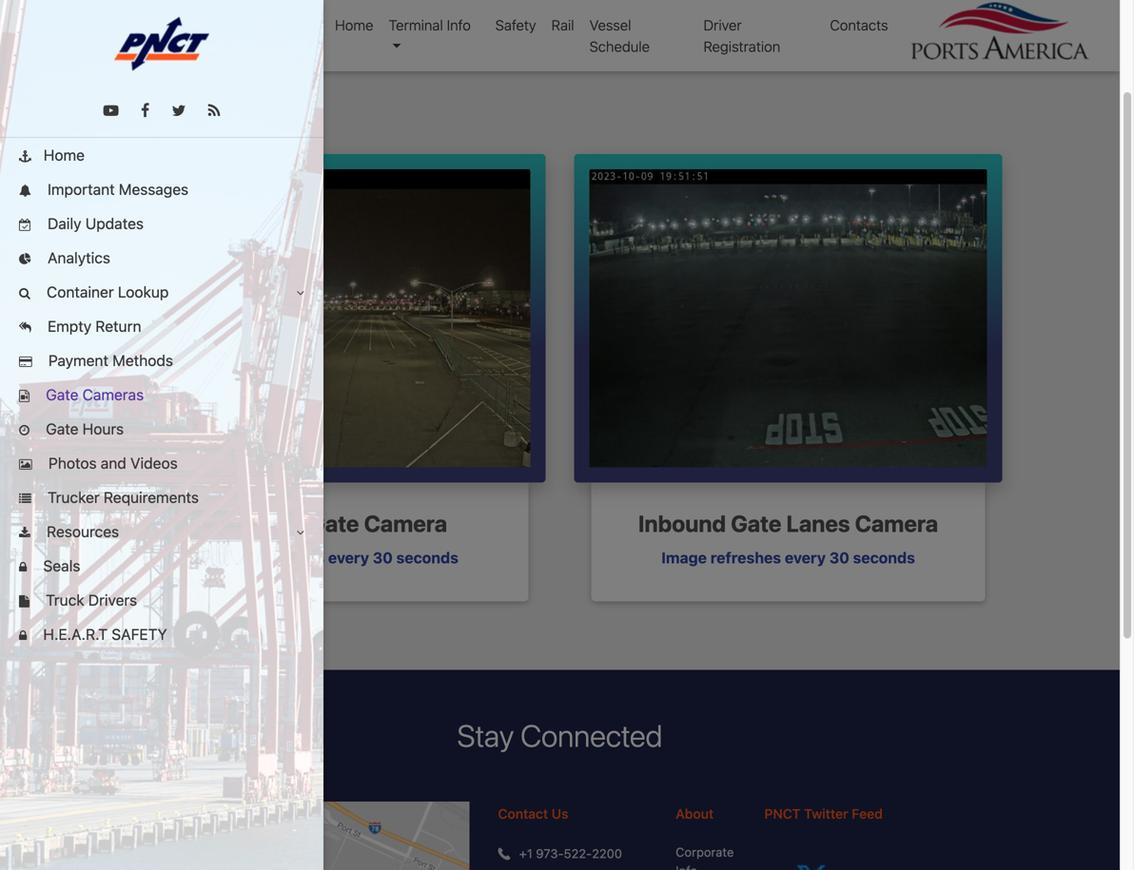 Task type: locate. For each thing, give the bounding box(es) containing it.
1 horizontal spatial image refreshes every 30 seconds
[[661, 549, 915, 567]]

rail
[[552, 17, 574, 33]]

payment methods link
[[0, 344, 324, 378]]

2 image refreshes every 30 seconds from the left
[[661, 549, 915, 567]]

cameras right rss icon
[[230, 100, 291, 118]]

driver registration
[[704, 17, 781, 55]]

1 30 from the left
[[373, 549, 393, 567]]

videos
[[130, 454, 178, 472]]

0 horizontal spatial image refreshes every 30 seconds
[[205, 549, 459, 567]]

1 horizontal spatial every
[[785, 549, 826, 567]]

1 horizontal spatial seconds
[[853, 549, 915, 567]]

1 inbound from the left
[[216, 510, 304, 537]]

contacts
[[830, 17, 888, 33]]

container lookup
[[43, 283, 169, 301]]

pnct
[[765, 806, 801, 822]]

0 vertical spatial home
[[335, 17, 373, 33]]

important
[[48, 180, 115, 198]]

image refreshes every 30 seconds
[[205, 549, 459, 567], [661, 549, 915, 567]]

trucker requirements
[[44, 489, 199, 507]]

2 image from the left
[[661, 549, 707, 567]]

home
[[335, 17, 373, 33], [133, 100, 174, 118], [44, 146, 85, 164]]

file movie o image
[[19, 391, 29, 403]]

0 horizontal spatial inbound
[[216, 510, 304, 537]]

0 vertical spatial home link
[[327, 7, 381, 43]]

1 vertical spatial home
[[133, 100, 174, 118]]

0 horizontal spatial image
[[205, 549, 250, 567]]

1 refreshes from the left
[[254, 549, 325, 567]]

angle down image
[[297, 527, 305, 539]]

refreshes
[[254, 549, 325, 567], [711, 549, 781, 567]]

gate up photos
[[46, 420, 79, 438]]

0 vertical spatial cameras
[[230, 100, 291, 118]]

1 image from the left
[[205, 549, 250, 567]]

gate cameras
[[193, 100, 291, 118], [42, 386, 144, 404]]

search image
[[19, 288, 30, 300]]

0 horizontal spatial camera
[[364, 510, 447, 537]]

gate hours
[[42, 420, 124, 438]]

refreshes for camera
[[254, 549, 325, 567]]

1 horizontal spatial home
[[133, 100, 174, 118]]

home link
[[327, 7, 381, 43], [133, 100, 174, 118], [0, 138, 324, 172]]

vessel schedule
[[590, 17, 650, 55]]

feed
[[852, 806, 883, 822]]

credit card image
[[19, 356, 32, 369]]

trucker
[[48, 489, 100, 507]]

gate down payment
[[46, 386, 79, 404]]

0 vertical spatial gate cameras
[[193, 100, 291, 118]]

1 horizontal spatial refreshes
[[711, 549, 781, 567]]

gate hours link
[[0, 412, 324, 446]]

updates
[[85, 215, 144, 233]]

cameras
[[230, 100, 291, 118], [83, 386, 144, 404]]

1 horizontal spatial 30
[[830, 549, 850, 567]]

rss image
[[208, 103, 220, 118]]

every
[[328, 549, 369, 567], [785, 549, 826, 567]]

1 every from the left
[[328, 549, 369, 567]]

2 inbound from the left
[[638, 510, 726, 537]]

driver
[[704, 17, 742, 33]]

every for camera
[[328, 549, 369, 567]]

lanes
[[786, 510, 850, 537]]

seconds
[[396, 549, 459, 567], [853, 549, 915, 567]]

refreshes down inbound gate lanes camera
[[711, 549, 781, 567]]

2 vertical spatial home
[[44, 146, 85, 164]]

important messages link
[[0, 172, 324, 206]]

2 horizontal spatial home
[[335, 17, 373, 33]]

every down the inbound gate camera
[[328, 549, 369, 567]]

30 for lanes
[[830, 549, 850, 567]]

0 horizontal spatial home
[[44, 146, 85, 164]]

and
[[101, 454, 126, 472]]

photos and videos
[[44, 454, 178, 472]]

0 horizontal spatial cameras
[[83, 386, 144, 404]]

1 seconds from the left
[[396, 549, 459, 567]]

1 image refreshes every 30 seconds from the left
[[205, 549, 459, 567]]

0 horizontal spatial seconds
[[396, 549, 459, 567]]

safety link
[[488, 7, 544, 43]]

quick links link
[[19, 14, 103, 57]]

1 vertical spatial cameras
[[83, 386, 144, 404]]

inbound gate lanes camera
[[638, 510, 938, 537]]

camera
[[364, 510, 447, 537], [855, 510, 938, 537]]

1 horizontal spatial inbound
[[638, 510, 726, 537]]

gate cameras right the twitter icon
[[193, 100, 291, 118]]

download image
[[19, 528, 30, 540]]

daily updates link
[[0, 206, 324, 241]]

image for inbound gate camera
[[205, 549, 250, 567]]

30 down lanes
[[830, 549, 850, 567]]

0 horizontal spatial every
[[328, 549, 369, 567]]

facebook image
[[141, 103, 150, 118]]

pnct twitter feed
[[765, 806, 883, 822]]

gate
[[193, 100, 226, 118], [46, 386, 79, 404], [46, 420, 79, 438], [309, 510, 359, 537], [731, 510, 782, 537]]

list image
[[19, 493, 31, 506]]

seconds for lanes
[[853, 549, 915, 567]]

h.e.a.r.t safety link
[[0, 618, 324, 652]]

quick
[[19, 17, 57, 33]]

gate right angle down image
[[309, 510, 359, 537]]

inbound gate camera
[[216, 510, 447, 537]]

1 vertical spatial gate cameras
[[42, 386, 144, 404]]

safety
[[495, 17, 536, 33]]

30 down the inbound gate camera
[[373, 549, 393, 567]]

vessel schedule link
[[582, 7, 696, 65]]

quick links
[[19, 17, 94, 33]]

trucker requirements link
[[0, 481, 324, 515]]

rail link
[[544, 7, 582, 43]]

0 horizontal spatial 30
[[373, 549, 393, 567]]

30
[[373, 549, 393, 567], [830, 549, 850, 567]]

payment methods
[[44, 352, 173, 370]]

2 refreshes from the left
[[711, 549, 781, 567]]

2 30 from the left
[[830, 549, 850, 567]]

1 vertical spatial home link
[[133, 100, 174, 118]]

links
[[60, 17, 94, 33]]

gate cameras up 'gate hours' on the left of the page
[[42, 386, 144, 404]]

1 horizontal spatial image
[[661, 549, 707, 567]]

refreshes down angle down image
[[254, 549, 325, 567]]

bell image
[[19, 185, 31, 197]]

container lookup link
[[0, 275, 324, 309]]

image refreshes every 30 seconds down inbound gate lanes camera
[[661, 549, 915, 567]]

anchor image
[[19, 151, 31, 163]]

important messages
[[44, 180, 189, 198]]

cameras inside the gate cameras link
[[83, 386, 144, 404]]

2 vertical spatial home link
[[0, 138, 324, 172]]

2 seconds from the left
[[853, 549, 915, 567]]

inbound
[[216, 510, 304, 537], [638, 510, 726, 537]]

hours
[[83, 420, 124, 438]]

image refreshes every 30 seconds for lanes
[[661, 549, 915, 567]]

return
[[95, 317, 141, 335]]

2 every from the left
[[785, 549, 826, 567]]

driver registration link
[[696, 7, 823, 65]]

every down lanes
[[785, 549, 826, 567]]

every for lanes
[[785, 549, 826, 567]]

1 horizontal spatial camera
[[855, 510, 938, 537]]

0 horizontal spatial refreshes
[[254, 549, 325, 567]]

image refreshes every 30 seconds down the inbound gate camera
[[205, 549, 459, 567]]

image
[[205, 549, 250, 567], [661, 549, 707, 567]]

cameras down payment methods
[[83, 386, 144, 404]]

safety
[[112, 626, 167, 644]]



Task type: describe. For each thing, give the bounding box(es) containing it.
resources
[[43, 523, 119, 541]]

seconds for camera
[[396, 549, 459, 567]]

home link for daily updates "link"
[[0, 138, 324, 172]]

angle down image
[[297, 287, 305, 300]]

about
[[676, 806, 714, 822]]

home link for "safety" link
[[327, 7, 381, 43]]

twitter image
[[172, 103, 186, 118]]

analytics link
[[0, 241, 324, 275]]

daily
[[48, 215, 81, 233]]

lock image
[[19, 630, 27, 643]]

seals
[[39, 557, 80, 575]]

methods
[[112, 352, 173, 370]]

stay
[[457, 718, 514, 754]]

daily updates
[[44, 215, 144, 233]]

us
[[552, 806, 569, 822]]

stay connected
[[457, 718, 663, 754]]

gate cameras link
[[0, 378, 324, 412]]

30 for camera
[[373, 549, 393, 567]]

vessel
[[590, 17, 631, 33]]

youtube play image
[[103, 103, 119, 118]]

gate left lanes
[[731, 510, 782, 537]]

photo image
[[19, 459, 32, 471]]

1 camera from the left
[[364, 510, 447, 537]]

contacts link
[[823, 7, 896, 43]]

pie chart image
[[19, 254, 31, 266]]

1 horizontal spatial cameras
[[230, 100, 291, 118]]

refreshes for lanes
[[711, 549, 781, 567]]

file image
[[19, 596, 29, 608]]

h.e.a.r.t safety
[[39, 626, 167, 644]]

lookup
[[118, 283, 169, 301]]

schedule
[[590, 38, 650, 55]]

payment
[[48, 352, 108, 370]]

2 camera from the left
[[855, 510, 938, 537]]

contact
[[498, 806, 548, 822]]

container
[[47, 283, 114, 301]]

1 horizontal spatial gate cameras
[[193, 100, 291, 118]]

photos
[[48, 454, 97, 472]]

empty return
[[44, 317, 141, 335]]

drivers
[[88, 591, 137, 610]]

calendar check o image
[[19, 219, 31, 232]]

0 horizontal spatial gate cameras
[[42, 386, 144, 404]]

image for inbound gate lanes camera
[[661, 549, 707, 567]]

truck drivers
[[42, 591, 137, 610]]

resources link
[[0, 515, 324, 549]]

gate inside "gate hours" link
[[46, 420, 79, 438]]

seals link
[[0, 549, 324, 583]]

h.e.a.r.t
[[43, 626, 108, 644]]

reply all image
[[19, 322, 31, 334]]

empty return link
[[0, 309, 324, 344]]

clock o image
[[19, 425, 29, 437]]

image refreshes every 30 seconds for camera
[[205, 549, 459, 567]]

registration
[[704, 38, 781, 55]]

inbound for inbound gate camera
[[216, 510, 304, 537]]

truck
[[46, 591, 84, 610]]

contact us
[[498, 806, 569, 822]]

truck drivers link
[[0, 583, 324, 618]]

messages
[[119, 180, 189, 198]]

lock image
[[19, 562, 27, 574]]

requirements
[[104, 489, 199, 507]]

analytics
[[44, 249, 110, 267]]

photos and videos link
[[0, 446, 324, 481]]

empty
[[48, 317, 91, 335]]

connected
[[521, 718, 663, 754]]

twitter
[[804, 806, 848, 822]]

inbound for inbound gate lanes camera
[[638, 510, 726, 537]]

gate right the twitter icon
[[193, 100, 226, 118]]



Task type: vqa. For each thing, say whether or not it's contained in the screenshot.
VESTS
no



